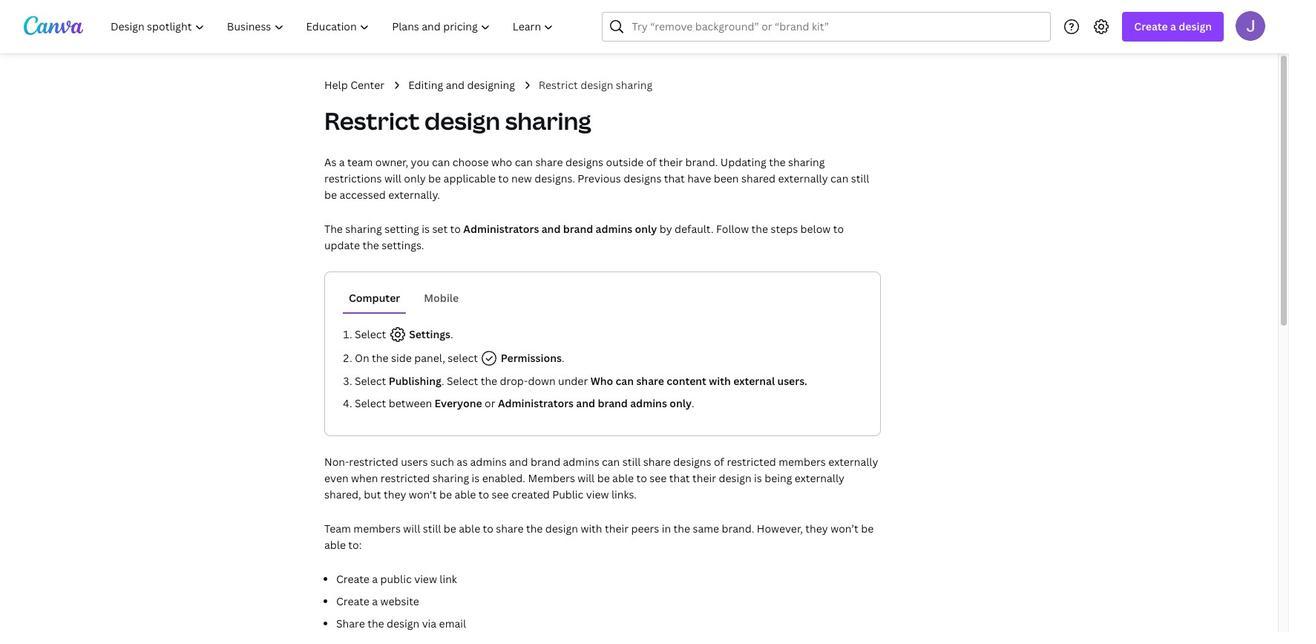Task type: describe. For each thing, give the bounding box(es) containing it.
editing
[[409, 78, 443, 92]]

created
[[512, 488, 550, 502]]

will inside "as a team owner, you can choose who can share designs outside of their brand. updating the sharing restrictions will only be applicable to new designs. previous designs that have been shared externally can still be accessed externally."
[[385, 172, 402, 186]]

and inside editing and designing link
[[446, 78, 465, 92]]

such
[[431, 455, 454, 469]]

been
[[714, 172, 739, 186]]

. up select
[[451, 327, 454, 342]]

side
[[391, 351, 412, 365]]

even
[[325, 472, 349, 486]]

be up link
[[444, 522, 457, 536]]

and down designs. at top
[[542, 222, 561, 236]]

permissions
[[501, 351, 562, 365]]

won't
[[409, 488, 437, 502]]

to inside "as a team owner, you can choose who can share designs outside of their brand. updating the sharing restrictions will only be applicable to new designs. previous designs that have been shared externally can still be accessed externally."
[[499, 172, 509, 186]]

via
[[422, 617, 437, 631]]

a for website
[[372, 595, 378, 609]]

restrict design sharing link
[[539, 77, 653, 94]]

share inside team members will still be able to share the design with their peers in the same brand. however, they won't be able to:
[[496, 522, 524, 536]]

can up new
[[515, 155, 533, 169]]

create a website
[[336, 595, 420, 609]]

can inside non-restricted users such as admins and brand admins can still share designs of restricted members externally even when restricted sharing is enabled. members will be able to see that their design is being externally shared, but they won't be able to see created public view links.
[[602, 455, 620, 469]]

choose
[[453, 155, 489, 169]]

but
[[364, 488, 381, 502]]

the right update
[[363, 238, 379, 252]]

who
[[492, 155, 513, 169]]

2 vertical spatial externally
[[795, 472, 845, 486]]

select between everyone or administrators and brand admins only .
[[355, 397, 695, 411]]

select for select between everyone or administrators and brand admins only .
[[355, 397, 386, 411]]

the inside "as a team owner, you can choose who can share designs outside of their brand. updating the sharing restrictions will only be applicable to new designs. previous designs that have been shared externally can still be accessed externally."
[[769, 155, 786, 169]]

restricted up being
[[727, 455, 777, 469]]

set
[[432, 222, 448, 236]]

2 vertical spatial only
[[670, 397, 692, 411]]

you
[[411, 155, 430, 169]]

restricted down users
[[381, 472, 430, 486]]

computer
[[349, 291, 400, 305]]

will inside non-restricted users such as admins and brand admins can still share designs of restricted members externally even when restricted sharing is enabled. members will be able to see that their design is being externally shared, but they won't be able to see created public view links.
[[578, 472, 595, 486]]

a for team
[[339, 155, 345, 169]]

the up or
[[481, 374, 498, 388]]

externally inside "as a team owner, you can choose who can share designs outside of their brand. updating the sharing restrictions will only be applicable to new designs. previous designs that have been shared externally can still be accessed externally."
[[779, 172, 828, 186]]

team
[[325, 522, 351, 536]]

that inside "as a team owner, you can choose who can share designs outside of their brand. updating the sharing restrictions will only be applicable to new designs. previous designs that have been shared externally can still be accessed externally."
[[664, 172, 685, 186]]

or
[[485, 397, 496, 411]]

the left steps
[[752, 222, 769, 236]]

follow
[[717, 222, 749, 236]]

link
[[440, 573, 457, 587]]

to:
[[349, 538, 362, 552]]

settings
[[409, 327, 451, 342]]

admins up "members"
[[563, 455, 600, 469]]

as
[[325, 155, 337, 169]]

the down created
[[526, 522, 543, 536]]

admins left by
[[596, 222, 633, 236]]

panel,
[[414, 351, 446, 365]]

brand inside non-restricted users such as admins and brand admins can still share designs of restricted members externally even when restricted sharing is enabled. members will be able to see that their design is being externally shared, but they won't be able to see created public view links.
[[531, 455, 561, 469]]

drop-
[[500, 374, 528, 388]]

mobile
[[424, 291, 459, 305]]

editing and designing link
[[409, 77, 515, 94]]

links.
[[612, 488, 637, 502]]

with inside team members will still be able to share the design with their peers in the same brand. however, they won't be able to:
[[581, 522, 603, 536]]

to inside by default. follow the steps below to update the settings.
[[834, 222, 844, 236]]

shared
[[742, 172, 776, 186]]

between
[[389, 397, 432, 411]]

be down restrictions
[[325, 188, 337, 202]]

on the side panel, select
[[355, 351, 481, 365]]

mobile button
[[418, 284, 465, 313]]

permissions .
[[499, 351, 565, 365]]

update
[[325, 238, 360, 252]]

their inside "as a team owner, you can choose who can share designs outside of their brand. updating the sharing restrictions will only be applicable to new designs. previous designs that have been shared externally can still be accessed externally."
[[660, 155, 683, 169]]

won't
[[831, 522, 859, 536]]

when
[[351, 472, 378, 486]]

create a design
[[1135, 19, 1213, 33]]

non-
[[325, 455, 349, 469]]

select for select
[[355, 327, 389, 342]]

website
[[381, 595, 420, 609]]

users
[[401, 455, 428, 469]]

share left content
[[637, 374, 665, 388]]

1 vertical spatial see
[[492, 488, 509, 502]]

setting
[[385, 222, 419, 236]]

share
[[336, 617, 365, 631]]

team members will still be able to share the design with their peers in the same brand. however, they won't be able to:
[[325, 522, 874, 552]]

a for public
[[372, 573, 378, 587]]

team
[[348, 155, 373, 169]]

applicable
[[444, 172, 496, 186]]

select
[[448, 351, 478, 365]]

owner,
[[376, 155, 409, 169]]

top level navigation element
[[101, 12, 567, 42]]

select up "everyone"
[[447, 374, 478, 388]]

on
[[355, 351, 370, 365]]

be down you
[[429, 172, 441, 186]]

everyone
[[435, 397, 482, 411]]

restrictions
[[325, 172, 382, 186]]

1 vertical spatial externally
[[829, 455, 879, 469]]

as a team owner, you can choose who can share designs outside of their brand. updating the sharing restrictions will only be applicable to new designs. previous designs that have been shared externally can still be accessed externally.
[[325, 155, 870, 202]]

center
[[351, 78, 385, 92]]

have
[[688, 172, 712, 186]]

create a design button
[[1123, 12, 1225, 42]]

0 horizontal spatial view
[[414, 573, 437, 587]]

1 vertical spatial only
[[635, 222, 657, 236]]

steps
[[771, 222, 798, 236]]

their inside non-restricted users such as admins and brand admins can still share designs of restricted members externally even when restricted sharing is enabled. members will be able to see that their design is being externally shared, but they won't be able to see created public view links.
[[693, 472, 717, 486]]

same
[[693, 522, 720, 536]]

accessed
[[340, 188, 386, 202]]

1 horizontal spatial is
[[472, 472, 480, 486]]

their inside team members will still be able to share the design with their peers in the same brand. however, they won't be able to:
[[605, 522, 629, 536]]

brand. inside "as a team owner, you can choose who can share designs outside of their brand. updating the sharing restrictions will only be applicable to new designs. previous designs that have been shared externally can still be accessed externally."
[[686, 155, 718, 169]]

the down create a website
[[368, 617, 384, 631]]

however,
[[757, 522, 803, 536]]

content
[[667, 374, 707, 388]]

designs.
[[535, 172, 575, 186]]

being
[[765, 472, 793, 486]]

2 horizontal spatial is
[[755, 472, 763, 486]]

be right won't
[[440, 488, 452, 502]]

the sharing setting is set to administrators and brand admins only
[[325, 222, 657, 236]]

settings .
[[409, 327, 454, 342]]

1 vertical spatial brand
[[598, 397, 628, 411]]

still inside non-restricted users such as admins and brand admins can still share designs of restricted members externally even when restricted sharing is enabled. members will be able to see that their design is being externally shared, but they won't be able to see created public view links.
[[623, 455, 641, 469]]

public
[[381, 573, 412, 587]]

by default. follow the steps below to update the settings.
[[325, 222, 844, 252]]

. down content
[[692, 397, 695, 411]]

down
[[528, 374, 556, 388]]

outside
[[606, 155, 644, 169]]

new
[[512, 172, 532, 186]]

1 vertical spatial restrict design sharing
[[325, 105, 592, 137]]

help center
[[325, 78, 385, 92]]

under
[[559, 374, 588, 388]]

create a public view link
[[336, 573, 457, 587]]



Task type: vqa. For each thing, say whether or not it's contained in the screenshot.
Olmos
no



Task type: locate. For each thing, give the bounding box(es) containing it.
brand down who
[[598, 397, 628, 411]]

create for create a public view link
[[336, 573, 370, 587]]

design inside team members will still be able to share the design with their peers in the same brand. however, they won't be able to:
[[546, 522, 578, 536]]

see down enabled.
[[492, 488, 509, 502]]

0 horizontal spatial see
[[492, 488, 509, 502]]

externally right being
[[795, 472, 845, 486]]

to inside team members will still be able to share the design with their peers in the same brand. however, they won't be able to:
[[483, 522, 494, 536]]

administrators down down
[[498, 397, 574, 411]]

0 vertical spatial that
[[664, 172, 685, 186]]

2 horizontal spatial their
[[693, 472, 717, 486]]

only up externally.
[[404, 172, 426, 186]]

1 horizontal spatial of
[[714, 455, 725, 469]]

0 vertical spatial restrict design sharing
[[539, 78, 653, 92]]

0 horizontal spatial only
[[404, 172, 426, 186]]

2 vertical spatial designs
[[674, 455, 712, 469]]

view left links.
[[586, 488, 609, 502]]

is left set
[[422, 222, 430, 236]]

share up designs. at top
[[536, 155, 563, 169]]

a
[[1171, 19, 1177, 33], [339, 155, 345, 169], [372, 573, 378, 587], [372, 595, 378, 609]]

share down created
[[496, 522, 524, 536]]

restrict right designing
[[539, 78, 578, 92]]

can right you
[[432, 155, 450, 169]]

brand down "as a team owner, you can choose who can share designs outside of their brand. updating the sharing restrictions will only be applicable to new designs. previous designs that have been shared externally can still be accessed externally." at the top of the page
[[563, 222, 594, 236]]

members inside non-restricted users such as admins and brand admins can still share designs of restricted members externally even when restricted sharing is enabled. members will be able to see that their design is being externally shared, but they won't be able to see created public view links.
[[779, 455, 826, 469]]

select left between
[[355, 397, 386, 411]]

be right won't
[[862, 522, 874, 536]]

1 horizontal spatial brand.
[[722, 522, 755, 536]]

in
[[662, 522, 671, 536]]

0 horizontal spatial members
[[354, 522, 401, 536]]

Try "remove background" or "brand kit" search field
[[632, 13, 1042, 41]]

select publishing . select the drop-down under who can share content with external users.
[[355, 374, 808, 388]]

designs inside non-restricted users such as admins and brand admins can still share designs of restricted members externally even when restricted sharing is enabled. members will be able to see that their design is being externally shared, but they won't be able to see created public view links.
[[674, 455, 712, 469]]

create for create a website
[[336, 595, 370, 609]]

0 vertical spatial restrict
[[539, 78, 578, 92]]

restrict design sharing
[[539, 78, 653, 92], [325, 105, 592, 137]]

0 horizontal spatial brand.
[[686, 155, 718, 169]]

their left peers
[[605, 522, 629, 536]]

is left being
[[755, 472, 763, 486]]

2 vertical spatial create
[[336, 595, 370, 609]]

1 vertical spatial view
[[414, 573, 437, 587]]

restrict
[[539, 78, 578, 92], [325, 105, 420, 137]]

that inside non-restricted users such as admins and brand admins can still share designs of restricted members externally even when restricted sharing is enabled. members will be able to see that their design is being externally shared, but they won't be able to see created public view links.
[[670, 472, 690, 486]]

0 horizontal spatial still
[[423, 522, 441, 536]]

0 vertical spatial they
[[384, 488, 407, 502]]

1 horizontal spatial view
[[586, 488, 609, 502]]

of inside non-restricted users such as admins and brand admins can still share designs of restricted members externally even when restricted sharing is enabled. members will be able to see that their design is being externally shared, but they won't be able to see created public view links.
[[714, 455, 725, 469]]

will
[[385, 172, 402, 186], [578, 472, 595, 486], [403, 522, 421, 536]]

administrators down new
[[464, 222, 539, 236]]

help
[[325, 78, 348, 92]]

still inside "as a team owner, you can choose who can share designs outside of their brand. updating the sharing restrictions will only be applicable to new designs. previous designs that have been shared externally can still be accessed externally."
[[852, 172, 870, 186]]

2 horizontal spatial designs
[[674, 455, 712, 469]]

can up 'below'
[[831, 172, 849, 186]]

a inside "as a team owner, you can choose who can share designs outside of their brand. updating the sharing restrictions will only be applicable to new designs. previous designs that have been shared externally can still be accessed externally."
[[339, 155, 345, 169]]

view inside non-restricted users such as admins and brand admins can still share designs of restricted members externally even when restricted sharing is enabled. members will be able to see that their design is being externally shared, but they won't be able to see created public view links.
[[586, 488, 609, 502]]

a for design
[[1171, 19, 1177, 33]]

0 vertical spatial with
[[709, 374, 731, 388]]

the right in
[[674, 522, 691, 536]]

view
[[586, 488, 609, 502], [414, 573, 437, 587]]

share up in
[[644, 455, 671, 469]]

select
[[355, 327, 389, 342], [355, 374, 386, 388], [447, 374, 478, 388], [355, 397, 386, 411]]

by
[[660, 222, 673, 236]]

shared,
[[325, 488, 362, 502]]

1 horizontal spatial brand
[[563, 222, 594, 236]]

of inside "as a team owner, you can choose who can share designs outside of their brand. updating the sharing restrictions will only be applicable to new designs. previous designs that have been shared externally can still be accessed externally."
[[647, 155, 657, 169]]

designs up same
[[674, 455, 712, 469]]

members
[[528, 472, 575, 486]]

they inside team members will still be able to share the design with their peers in the same brand. however, they won't be able to:
[[806, 522, 829, 536]]

0 vertical spatial of
[[647, 155, 657, 169]]

1 horizontal spatial with
[[709, 374, 731, 388]]

share inside non-restricted users such as admins and brand admins can still share designs of restricted members externally even when restricted sharing is enabled. members will be able to see that their design is being externally shared, but they won't be able to see created public view links.
[[644, 455, 671, 469]]

settings.
[[382, 238, 424, 252]]

restrict down center
[[325, 105, 420, 137]]

they right the but
[[384, 488, 407, 502]]

sharing inside non-restricted users such as admins and brand admins can still share designs of restricted members externally even when restricted sharing is enabled. members will be able to see that their design is being externally shared, but they won't be able to see created public view links.
[[433, 472, 469, 486]]

2 vertical spatial will
[[403, 522, 421, 536]]

2 horizontal spatial will
[[578, 472, 595, 486]]

below
[[801, 222, 831, 236]]

view left link
[[414, 573, 437, 587]]

that up in
[[670, 472, 690, 486]]

with down public on the left
[[581, 522, 603, 536]]

a inside 'dropdown button'
[[1171, 19, 1177, 33]]

brand. right same
[[722, 522, 755, 536]]

will up public on the left
[[578, 472, 595, 486]]

0 horizontal spatial is
[[422, 222, 430, 236]]

external
[[734, 374, 775, 388]]

sharing inside "as a team owner, you can choose who can share designs outside of their brand. updating the sharing restrictions will only be applicable to new designs. previous designs that have been shared externally can still be accessed externally."
[[789, 155, 825, 169]]

members up being
[[779, 455, 826, 469]]

2 horizontal spatial only
[[670, 397, 692, 411]]

1 vertical spatial members
[[354, 522, 401, 536]]

restricted up when
[[349, 455, 399, 469]]

brand. inside team members will still be able to share the design with their peers in the same brand. however, they won't be able to:
[[722, 522, 755, 536]]

1 vertical spatial of
[[714, 455, 725, 469]]

only left by
[[635, 222, 657, 236]]

brand up "members"
[[531, 455, 561, 469]]

designs
[[566, 155, 604, 169], [624, 172, 662, 186], [674, 455, 712, 469]]

1 horizontal spatial their
[[660, 155, 683, 169]]

0 vertical spatial will
[[385, 172, 402, 186]]

externally up won't
[[829, 455, 879, 469]]

of up same
[[714, 455, 725, 469]]

will inside team members will still be able to share the design with their peers in the same brand. however, they won't be able to:
[[403, 522, 421, 536]]

1 horizontal spatial members
[[779, 455, 826, 469]]

create inside 'dropdown button'
[[1135, 19, 1169, 33]]

and inside non-restricted users such as admins and brand admins can still share designs of restricted members externally even when restricted sharing is enabled. members will be able to see that their design is being externally shared, but they won't be able to see created public view links.
[[509, 455, 528, 469]]

members
[[779, 455, 826, 469], [354, 522, 401, 536]]

non-restricted users such as admins and brand admins can still share designs of restricted members externally even when restricted sharing is enabled. members will be able to see that their design is being externally shared, but they won't be able to see created public view links.
[[325, 455, 879, 502]]

only down content
[[670, 397, 692, 411]]

share inside "as a team owner, you can choose who can share designs outside of their brand. updating the sharing restrictions will only be applicable to new designs. previous designs that have been shared externally can still be accessed externally."
[[536, 155, 563, 169]]

members up to:
[[354, 522, 401, 536]]

0 horizontal spatial they
[[384, 488, 407, 502]]

users.
[[778, 374, 808, 388]]

2 horizontal spatial still
[[852, 172, 870, 186]]

1 horizontal spatial only
[[635, 222, 657, 236]]

1 vertical spatial create
[[336, 573, 370, 587]]

publishing
[[389, 374, 442, 388]]

1 vertical spatial still
[[623, 455, 641, 469]]

brand.
[[686, 155, 718, 169], [722, 522, 755, 536]]

1 horizontal spatial see
[[650, 472, 667, 486]]

0 horizontal spatial designs
[[566, 155, 604, 169]]

of right outside
[[647, 155, 657, 169]]

be right "members"
[[598, 472, 610, 486]]

0 horizontal spatial of
[[647, 155, 657, 169]]

admins down content
[[631, 397, 667, 411]]

admins
[[596, 222, 633, 236], [631, 397, 667, 411], [470, 455, 507, 469], [563, 455, 600, 469]]

still inside team members will still be able to share the design with their peers in the same brand. however, they won't be able to:
[[423, 522, 441, 536]]

0 vertical spatial create
[[1135, 19, 1169, 33]]

0 horizontal spatial restrict
[[325, 105, 420, 137]]

1 vertical spatial will
[[578, 472, 595, 486]]

1 horizontal spatial restrict
[[539, 78, 578, 92]]

they inside non-restricted users such as admins and brand admins can still share designs of restricted members externally even when restricted sharing is enabled. members will be able to see that their design is being externally shared, but they won't be able to see created public view links.
[[384, 488, 407, 502]]

. down panel, at left bottom
[[442, 374, 444, 388]]

0 vertical spatial their
[[660, 155, 683, 169]]

0 horizontal spatial will
[[385, 172, 402, 186]]

. up under
[[562, 351, 565, 365]]

administrators
[[464, 222, 539, 236], [498, 397, 574, 411]]

select up on in the bottom of the page
[[355, 327, 389, 342]]

updating
[[721, 155, 767, 169]]

0 vertical spatial still
[[852, 172, 870, 186]]

0 vertical spatial designs
[[566, 155, 604, 169]]

and right editing on the top
[[446, 78, 465, 92]]

able
[[613, 472, 634, 486], [455, 488, 476, 502], [459, 522, 481, 536], [325, 538, 346, 552]]

who
[[591, 374, 614, 388]]

1 vertical spatial their
[[693, 472, 717, 486]]

2 vertical spatial still
[[423, 522, 441, 536]]

designs up previous
[[566, 155, 604, 169]]

with right content
[[709, 374, 731, 388]]

admins up enabled.
[[470, 455, 507, 469]]

1 horizontal spatial designs
[[624, 172, 662, 186]]

public
[[553, 488, 584, 502]]

design
[[1179, 19, 1213, 33], [581, 78, 614, 92], [425, 105, 501, 137], [719, 472, 752, 486], [546, 522, 578, 536], [387, 617, 420, 631]]

default.
[[675, 222, 714, 236]]

their up same
[[693, 472, 717, 486]]

1 vertical spatial brand.
[[722, 522, 755, 536]]

their
[[660, 155, 683, 169], [693, 472, 717, 486], [605, 522, 629, 536]]

is
[[422, 222, 430, 236], [472, 472, 480, 486], [755, 472, 763, 486]]

0 vertical spatial administrators
[[464, 222, 539, 236]]

that left have on the top right
[[664, 172, 685, 186]]

1 vertical spatial restrict
[[325, 105, 420, 137]]

create for create a design
[[1135, 19, 1169, 33]]

0 vertical spatial view
[[586, 488, 609, 502]]

0 vertical spatial only
[[404, 172, 426, 186]]

as
[[457, 455, 468, 469]]

computer button
[[343, 284, 406, 313]]

is left enabled.
[[472, 472, 480, 486]]

email
[[439, 617, 466, 631]]

select for select publishing . select the drop-down under who can share content with external users.
[[355, 374, 386, 388]]

that
[[664, 172, 685, 186], [670, 472, 690, 486]]

1 horizontal spatial still
[[623, 455, 641, 469]]

2 vertical spatial brand
[[531, 455, 561, 469]]

the up shared
[[769, 155, 786, 169]]

and down "select publishing . select the drop-down under who can share content with external users."
[[576, 397, 596, 411]]

peers
[[632, 522, 660, 536]]

can up links.
[[602, 455, 620, 469]]

enabled.
[[482, 472, 526, 486]]

0 horizontal spatial brand
[[531, 455, 561, 469]]

0 vertical spatial members
[[779, 455, 826, 469]]

they left won't
[[806, 522, 829, 536]]

externally
[[779, 172, 828, 186], [829, 455, 879, 469], [795, 472, 845, 486]]

select down on in the bottom of the page
[[355, 374, 386, 388]]

and up enabled.
[[509, 455, 528, 469]]

.
[[451, 327, 454, 342], [562, 351, 565, 365], [442, 374, 444, 388], [692, 397, 695, 411]]

0 horizontal spatial with
[[581, 522, 603, 536]]

externally.
[[389, 188, 440, 202]]

2 vertical spatial their
[[605, 522, 629, 536]]

and
[[446, 78, 465, 92], [542, 222, 561, 236], [576, 397, 596, 411], [509, 455, 528, 469]]

jacob simon image
[[1236, 11, 1266, 40]]

0 vertical spatial externally
[[779, 172, 828, 186]]

see
[[650, 472, 667, 486], [492, 488, 509, 502]]

can
[[432, 155, 450, 169], [515, 155, 533, 169], [831, 172, 849, 186], [616, 374, 634, 388], [602, 455, 620, 469]]

2 horizontal spatial brand
[[598, 397, 628, 411]]

design inside non-restricted users such as admins and brand admins can still share designs of restricted members externally even when restricted sharing is enabled. members will be able to see that their design is being externally shared, but they won't be able to see created public view links.
[[719, 472, 752, 486]]

only inside "as a team owner, you can choose who can share designs outside of their brand. updating the sharing restrictions will only be applicable to new designs. previous designs that have been shared externally can still be accessed externally."
[[404, 172, 426, 186]]

0 vertical spatial see
[[650, 472, 667, 486]]

the
[[325, 222, 343, 236]]

can right who
[[616, 374, 634, 388]]

0 vertical spatial brand
[[563, 222, 594, 236]]

will down owner,
[[385, 172, 402, 186]]

1 vertical spatial administrators
[[498, 397, 574, 411]]

brand. up have on the top right
[[686, 155, 718, 169]]

previous
[[578, 172, 621, 186]]

1 vertical spatial they
[[806, 522, 829, 536]]

help center link
[[325, 77, 385, 94]]

1 vertical spatial with
[[581, 522, 603, 536]]

with
[[709, 374, 731, 388], [581, 522, 603, 536]]

externally right shared
[[779, 172, 828, 186]]

members inside team members will still be able to share the design with their peers in the same brand. however, they won't be able to:
[[354, 522, 401, 536]]

the right on in the bottom of the page
[[372, 351, 389, 365]]

their right outside
[[660, 155, 683, 169]]

see up in
[[650, 472, 667, 486]]

0 horizontal spatial their
[[605, 522, 629, 536]]

design inside 'dropdown button'
[[1179, 19, 1213, 33]]

1 horizontal spatial they
[[806, 522, 829, 536]]

1 vertical spatial that
[[670, 472, 690, 486]]

designing
[[467, 78, 515, 92]]

editing and designing
[[409, 78, 515, 92]]

0 vertical spatial brand.
[[686, 155, 718, 169]]

1 vertical spatial designs
[[624, 172, 662, 186]]

will down won't
[[403, 522, 421, 536]]

still
[[852, 172, 870, 186], [623, 455, 641, 469], [423, 522, 441, 536]]

1 horizontal spatial will
[[403, 522, 421, 536]]

designs down outside
[[624, 172, 662, 186]]



